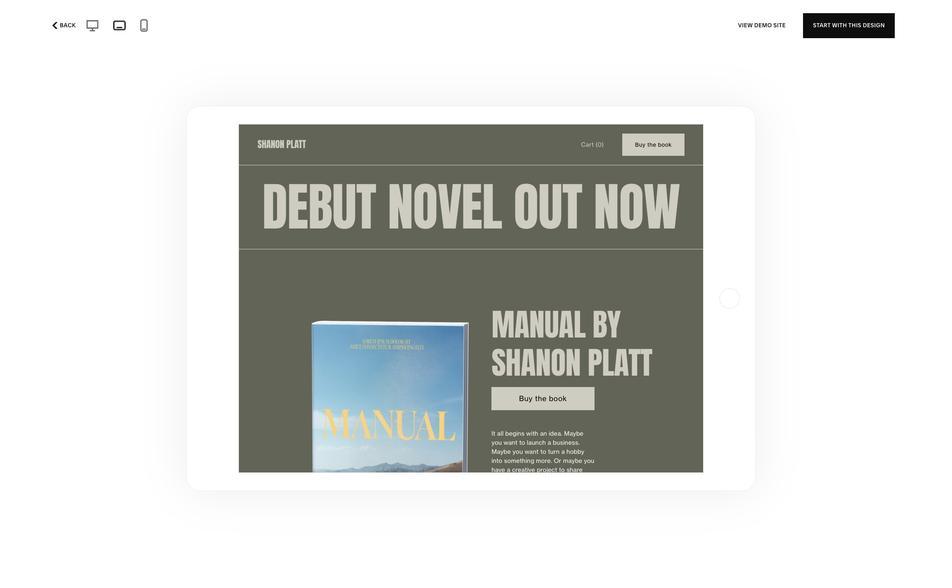 Task type: describe. For each thing, give the bounding box(es) containing it.
online
[[20, 23, 43, 32]]

with
[[832, 22, 847, 29]]

view
[[738, 22, 753, 29]]

skyloop image
[[73, 0, 318, 317]]

start
[[813, 22, 831, 29]]

manual
[[348, 326, 381, 335]]

5 - from the left
[[222, 23, 225, 32]]

memberships
[[105, 23, 153, 32]]

site
[[774, 22, 786, 29]]

demo
[[755, 22, 772, 29]]

preview template on a tablet device image
[[111, 18, 128, 33]]

back button
[[47, 15, 78, 35]]

manual image
[[349, 0, 594, 317]]

4 - from the left
[[177, 23, 180, 32]]

design
[[863, 22, 885, 29]]

services
[[262, 23, 291, 32]]

start with this design
[[813, 22, 885, 29]]

portfolio
[[69, 23, 99, 32]]

blog
[[159, 23, 175, 32]]

1 - from the left
[[65, 23, 67, 32]]

3 - from the left
[[155, 23, 158, 32]]

preview template on a desktop device image
[[83, 18, 102, 33]]

back
[[60, 22, 76, 29]]

2 - from the left
[[100, 23, 103, 32]]



Task type: vqa. For each thing, say whether or not it's contained in the screenshot.
first - from left
yes



Task type: locate. For each thing, give the bounding box(es) containing it.
7 - from the left
[[293, 23, 296, 32]]

preview template on a mobile device image
[[137, 19, 151, 32]]

6 - from the left
[[257, 23, 260, 32]]

local
[[298, 23, 316, 32]]

view demo site
[[738, 22, 786, 29]]

scheduling
[[181, 23, 220, 32]]

online store - portfolio - memberships - blog - scheduling - courses - services - local business
[[20, 23, 349, 32]]

this
[[849, 22, 862, 29]]

-
[[65, 23, 67, 32], [100, 23, 103, 32], [155, 23, 158, 32], [177, 23, 180, 32], [222, 23, 225, 32], [257, 23, 260, 32], [293, 23, 296, 32]]

- left "courses"
[[222, 23, 225, 32]]

store
[[44, 23, 63, 32]]

start with this design button
[[803, 13, 895, 38]]

- right "courses"
[[257, 23, 260, 32]]

- left local
[[293, 23, 296, 32]]

mariana image
[[624, 0, 869, 317]]

business
[[318, 23, 349, 32]]

courses
[[227, 23, 255, 32]]

montclaire image
[[73, 378, 318, 571]]

- right store
[[65, 23, 67, 32]]

- left "blog" on the top left
[[155, 23, 158, 32]]

- left preview template on a tablet device icon
[[100, 23, 103, 32]]

view demo site link
[[738, 13, 786, 38]]

- right "blog" on the top left
[[177, 23, 180, 32]]



